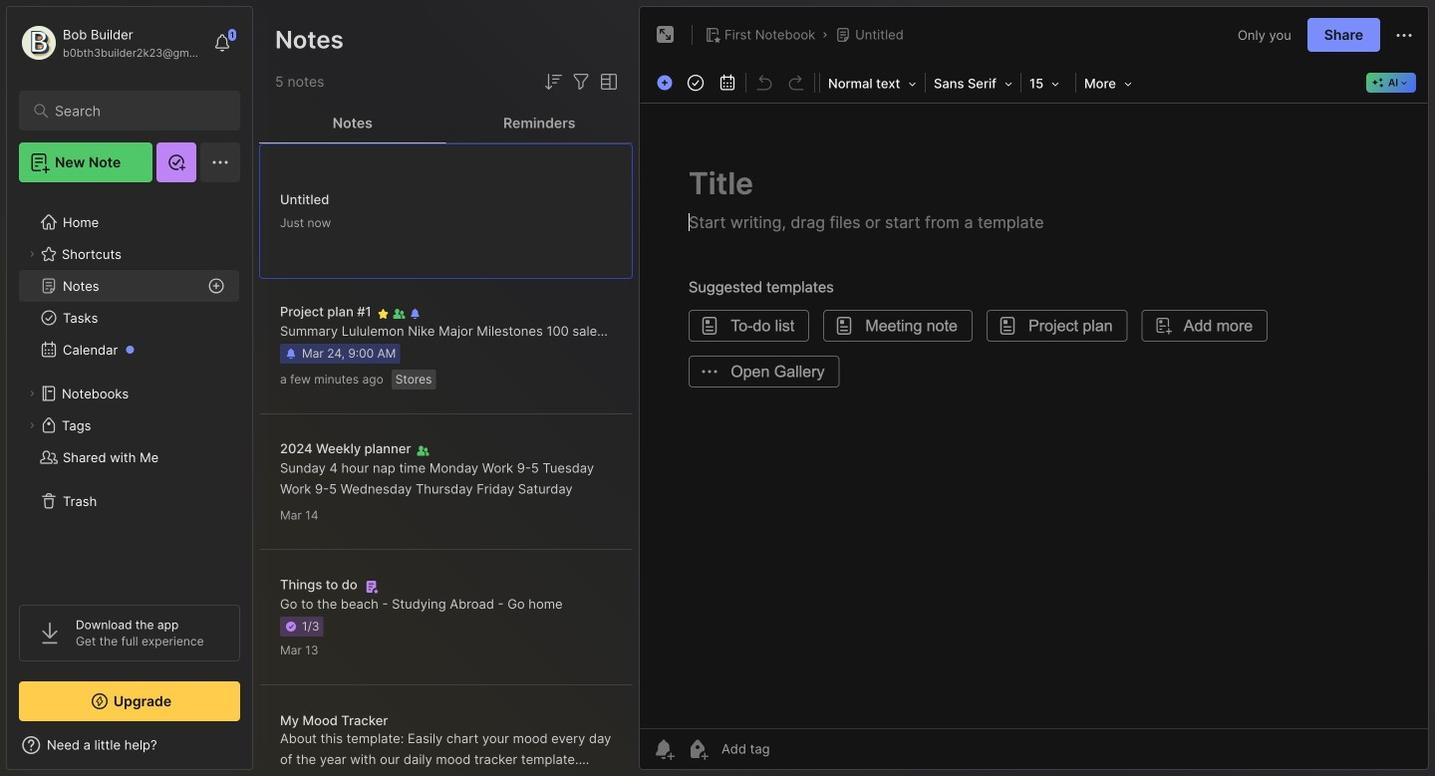 Task type: describe. For each thing, give the bounding box(es) containing it.
More field
[[1079, 70, 1139, 98]]

Heading level field
[[823, 70, 923, 98]]

add a reminder image
[[652, 738, 676, 762]]

Account field
[[19, 23, 203, 63]]

Insert field
[[652, 70, 680, 96]]

expand note image
[[654, 23, 678, 47]]

expand tags image
[[26, 420, 38, 432]]

tree inside main element
[[7, 194, 252, 587]]

main element
[[0, 0, 259, 777]]

expand notebooks image
[[26, 388, 38, 400]]

task image
[[682, 69, 710, 97]]

Note Editor text field
[[640, 103, 1429, 729]]

none search field inside main element
[[55, 99, 214, 123]]

More actions field
[[1393, 22, 1417, 47]]



Task type: vqa. For each thing, say whether or not it's contained in the screenshot.
Insert FIELD
yes



Task type: locate. For each thing, give the bounding box(es) containing it.
add filters image
[[569, 70, 593, 94]]

tab list
[[259, 104, 633, 144]]

more actions image
[[1393, 23, 1417, 47]]

Add filters field
[[569, 70, 593, 94]]

calendar event image
[[714, 69, 742, 97]]

Add tag field
[[720, 741, 869, 758]]

None search field
[[55, 99, 214, 123]]

Search text field
[[55, 102, 214, 121]]

Sort options field
[[541, 70, 565, 94]]

Font size field
[[1024, 70, 1074, 98]]

click to collapse image
[[252, 740, 267, 764]]

add tag image
[[686, 738, 710, 762]]

WHAT'S NEW field
[[7, 730, 252, 762]]

note window element
[[639, 6, 1430, 776]]

tree
[[7, 194, 252, 587]]

View options field
[[593, 70, 621, 94]]

Font family field
[[928, 70, 1019, 98]]



